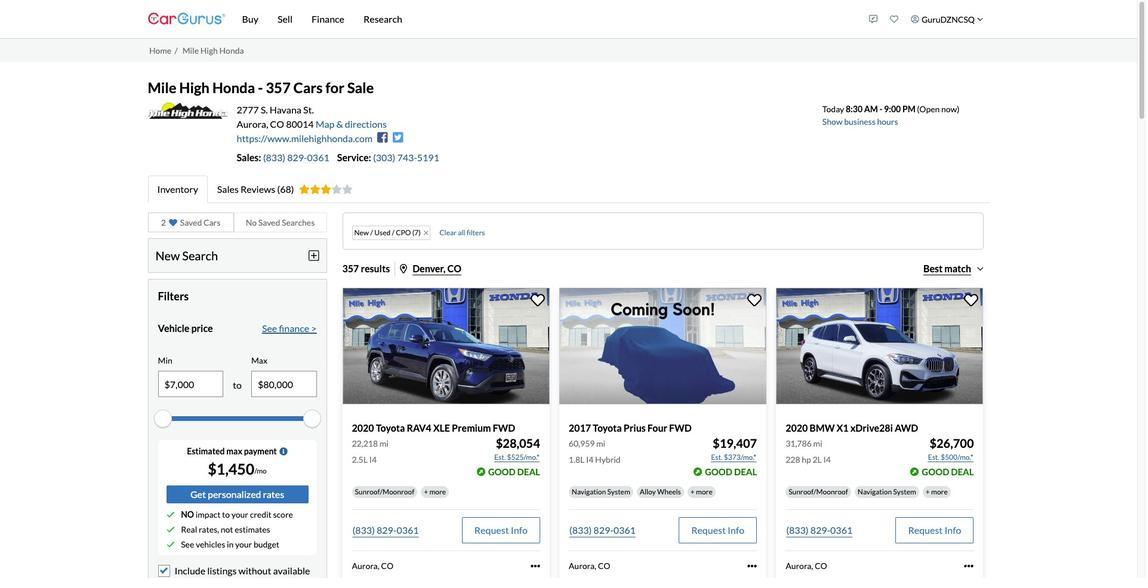 Task type: locate. For each thing, give the bounding box(es) containing it.
0 horizontal spatial system
[[608, 488, 631, 497]]

toyota left the rav4
[[376, 422, 405, 434]]

mi for $28,054
[[380, 439, 389, 449]]

2 horizontal spatial est.
[[929, 453, 940, 462]]

3 request from the left
[[909, 525, 943, 536]]

2017 toyota prius four fwd
[[569, 422, 692, 434]]

classic silver metallic 2017 toyota prius four fwd hatchback front-wheel drive continuously variable transmission image
[[560, 288, 767, 405]]

aurora, co for $28,054
[[352, 561, 394, 571]]

1 request from the left
[[475, 525, 509, 536]]

toyota
[[376, 422, 405, 434], [593, 422, 622, 434]]

2020 up '22,218' on the bottom left of page
[[352, 422, 374, 434]]

premium
[[452, 422, 491, 434]]

2 (833) 829-0361 from the left
[[570, 525, 636, 536]]

mi inside 31,786 mi 228 hp 2l i4
[[814, 439, 823, 449]]

est. inside $19,407 est. $373/mo.*
[[712, 453, 723, 462]]

0 horizontal spatial more
[[430, 488, 446, 497]]

am
[[865, 104, 879, 114]]

research
[[364, 13, 403, 24]]

0 horizontal spatial toyota
[[376, 422, 405, 434]]

2 horizontal spatial deal
[[952, 467, 975, 478]]

1 horizontal spatial see
[[262, 323, 277, 334]]

mile up mile high honda logo
[[148, 79, 177, 96]]

system
[[608, 488, 631, 497], [894, 488, 917, 497]]

2 est. from the left
[[712, 453, 723, 462]]

31,786
[[786, 439, 812, 449]]

see for see finance >
[[262, 323, 277, 334]]

havana
[[270, 104, 302, 115]]

new left search
[[156, 248, 180, 263]]

2 horizontal spatial good
[[923, 467, 950, 478]]

0 horizontal spatial good deal
[[488, 467, 541, 478]]

1 vertical spatial check image
[[166, 540, 175, 549]]

1 aurora, co from the left
[[352, 561, 394, 571]]

- inside today 8:30 am - 9:00 pm (open now) show business hours
[[880, 104, 883, 114]]

see down real at bottom
[[181, 539, 194, 550]]

x1
[[837, 422, 849, 434]]

request info for $19,407
[[692, 525, 745, 536]]

est. down '$26,700'
[[929, 453, 940, 462]]

high up mile high honda logo
[[179, 79, 210, 96]]

est. for $28,054
[[495, 453, 506, 462]]

saved right heart "image"
[[180, 217, 202, 228]]

1.8l
[[569, 455, 585, 465]]

743-
[[397, 152, 417, 163]]

sunroof/moonroof down "2l"
[[789, 488, 849, 497]]

your for budget
[[235, 539, 252, 550]]

3 est. from the left
[[929, 453, 940, 462]]

2020 up 31,786 at right
[[786, 422, 808, 434]]

menu bar
[[226, 0, 864, 38]]

0 horizontal spatial i4
[[370, 455, 377, 465]]

2 + more from the left
[[691, 488, 713, 497]]

1 request info from the left
[[475, 525, 528, 536]]

1 + from the left
[[424, 488, 428, 497]]

aurora, co
[[352, 561, 394, 571], [569, 561, 611, 571], [786, 561, 828, 571]]

menu
[[864, 2, 990, 36]]

1 check image from the top
[[166, 511, 175, 519]]

1 request info button from the left
[[462, 518, 541, 544]]

0 horizontal spatial request info button
[[462, 518, 541, 544]]

your for credit
[[232, 510, 248, 520]]

22,218 mi 2.5l i4
[[352, 439, 389, 465]]

request info
[[475, 525, 528, 536], [692, 525, 745, 536], [909, 525, 962, 536]]

0 horizontal spatial 357
[[266, 79, 291, 96]]

0361
[[307, 152, 330, 163], [397, 525, 419, 536], [614, 525, 636, 536], [831, 525, 853, 536]]

8:30
[[846, 104, 863, 114]]

2 horizontal spatial (833) 829-0361
[[787, 525, 853, 536]]

3 mi from the left
[[814, 439, 823, 449]]

(833) 829-0361
[[353, 525, 419, 536], [570, 525, 636, 536], [787, 525, 853, 536]]

0 horizontal spatial (833) 829-0361
[[353, 525, 419, 536]]

saved
[[180, 217, 202, 228], [259, 217, 280, 228]]

1 horizontal spatial toyota
[[593, 422, 622, 434]]

new
[[355, 228, 369, 237], [156, 248, 180, 263]]

mi up hybrid
[[597, 439, 606, 449]]

3 request info from the left
[[909, 525, 962, 536]]

0 horizontal spatial fwd
[[493, 422, 516, 434]]

357 left results
[[343, 263, 359, 274]]

new for new / used / cpo (7)
[[355, 228, 369, 237]]

1 horizontal spatial system
[[894, 488, 917, 497]]

9:00
[[885, 104, 902, 114]]

alloy
[[640, 488, 656, 497]]

home
[[149, 45, 172, 55]]

info for $28,054
[[511, 525, 528, 536]]

1 info from the left
[[511, 525, 528, 536]]

i4 for $19,407
[[587, 455, 594, 465]]

2 aurora, co from the left
[[569, 561, 611, 571]]

(833) 829-0361 button for $19,407
[[569, 518, 637, 544]]

2 horizontal spatial more
[[932, 488, 948, 497]]

2 horizontal spatial info
[[945, 525, 962, 536]]

1 horizontal spatial i4
[[587, 455, 594, 465]]

1 horizontal spatial to
[[233, 379, 242, 391]]

i4 right the 1.8l
[[587, 455, 594, 465]]

to left max text box
[[233, 379, 242, 391]]

+ for sunroof/moonroof
[[926, 488, 931, 497]]

more
[[430, 488, 446, 497], [697, 488, 713, 497], [932, 488, 948, 497]]

1 vertical spatial high
[[179, 79, 210, 96]]

mile right home at the left top
[[183, 45, 199, 55]]

2 star image from the left
[[310, 185, 321, 194]]

cars up search
[[204, 217, 221, 228]]

0 horizontal spatial request
[[475, 525, 509, 536]]

1 horizontal spatial ellipsis h image
[[965, 562, 975, 571]]

1 2020 from the left
[[352, 422, 374, 434]]

1 horizontal spatial mile
[[183, 45, 199, 55]]

see for see vehicles in your budget
[[181, 539, 194, 550]]

check image up check icon
[[166, 511, 175, 519]]

fwd up $28,054
[[493, 422, 516, 434]]

impact
[[196, 510, 221, 520]]

filters
[[158, 290, 189, 303]]

mile
[[183, 45, 199, 55], [148, 79, 177, 96]]

3 star image from the left
[[342, 185, 353, 194]]

1 i4 from the left
[[370, 455, 377, 465]]

0 horizontal spatial (833) 829-0361 button
[[352, 518, 420, 544]]

saved right no
[[259, 217, 280, 228]]

1 good from the left
[[488, 467, 516, 478]]

good deal for $28,054
[[488, 467, 541, 478]]

2 horizontal spatial /
[[392, 228, 395, 237]]

0 vertical spatial -
[[258, 79, 263, 96]]

new search
[[156, 248, 218, 263]]

1 vertical spatial -
[[880, 104, 883, 114]]

- for 357
[[258, 79, 263, 96]]

0361 for (833) 829-0361 button corresponding to $28,054
[[397, 525, 419, 536]]

1 horizontal spatial request info
[[692, 525, 745, 536]]

2 2020 from the left
[[786, 422, 808, 434]]

0 horizontal spatial aurora, co
[[352, 561, 394, 571]]

good down 'est. $525/mo.*' button
[[488, 467, 516, 478]]

/ left used
[[371, 228, 373, 237]]

0 horizontal spatial + more
[[424, 488, 446, 497]]

max
[[227, 446, 243, 456]]

2 horizontal spatial request
[[909, 525, 943, 536]]

1 horizontal spatial good
[[705, 467, 733, 478]]

heart image
[[169, 218, 177, 227]]

(68)
[[277, 183, 294, 195]]

see left finance
[[262, 323, 277, 334]]

2020 for 2020 bmw x1 xdrive28i awd
[[786, 422, 808, 434]]

see finance > link
[[262, 322, 317, 336]]

3 good deal from the left
[[923, 467, 975, 478]]

new inside dropdown button
[[156, 248, 180, 263]]

2 horizontal spatial mi
[[814, 439, 823, 449]]

2 good deal from the left
[[705, 467, 758, 478]]

est. down $28,054
[[495, 453, 506, 462]]

rav4
[[407, 422, 432, 434]]

1 horizontal spatial /
[[371, 228, 373, 237]]

good deal down est. $373/mo.* "button" at the right bottom of the page
[[705, 467, 758, 478]]

menu bar containing buy
[[226, 0, 864, 38]]

(303)
[[373, 152, 396, 163]]

toyota up 60,959 mi 1.8l i4 hybrid
[[593, 422, 622, 434]]

1 horizontal spatial sunroof/moonroof
[[789, 488, 849, 497]]

s.
[[261, 104, 268, 115]]

toyota for $28,054
[[376, 422, 405, 434]]

sale
[[347, 79, 374, 96]]

/
[[175, 45, 178, 55], [371, 228, 373, 237], [392, 228, 395, 237]]

deal for $28,054
[[518, 467, 541, 478]]

3 i4 from the left
[[824, 455, 831, 465]]

mi up "2l"
[[814, 439, 823, 449]]

1 est. from the left
[[495, 453, 506, 462]]

0 vertical spatial to
[[233, 379, 242, 391]]

co inside 2777 s. havana st. aurora, co 80014 map & directions
[[270, 118, 284, 130]]

times image
[[424, 229, 429, 236]]

info for $19,407
[[728, 525, 745, 536]]

deal down $373/mo.*
[[735, 467, 758, 478]]

>
[[311, 323, 317, 334]]

/ right home link
[[175, 45, 178, 55]]

2 horizontal spatial request info button
[[896, 518, 975, 544]]

bmw
[[810, 422, 835, 434]]

2 star image from the left
[[331, 185, 342, 194]]

1 horizontal spatial 2020
[[786, 422, 808, 434]]

60,959
[[569, 439, 595, 449]]

facebook - mile high honda image
[[378, 132, 388, 144]]

1 vertical spatial cars
[[204, 217, 221, 228]]

your
[[232, 510, 248, 520], [235, 539, 252, 550]]

aurora,
[[237, 118, 268, 130], [352, 561, 380, 571], [569, 561, 597, 571], [786, 561, 814, 571]]

0 horizontal spatial est.
[[495, 453, 506, 462]]

1 horizontal spatial request
[[692, 525, 726, 536]]

2 + from the left
[[691, 488, 695, 497]]

3 more from the left
[[932, 488, 948, 497]]

1 horizontal spatial saved
[[259, 217, 280, 228]]

star image
[[299, 185, 310, 194], [310, 185, 321, 194], [342, 185, 353, 194]]

good down est. $500/mo.* button on the right bottom of page
[[923, 467, 950, 478]]

high down cargurus logo homepage link
[[201, 45, 218, 55]]

deal down $500/mo.*
[[952, 467, 975, 478]]

2 request from the left
[[692, 525, 726, 536]]

2 ellipsis h image from the left
[[965, 562, 975, 571]]

1 vertical spatial new
[[156, 248, 180, 263]]

1 toyota from the left
[[376, 422, 405, 434]]

https://www.milehighhonda.com
[[237, 133, 373, 144]]

good deal down 'est. $525/mo.*' button
[[488, 467, 541, 478]]

1 fwd from the left
[[493, 422, 516, 434]]

in
[[227, 539, 234, 550]]

map marker alt image
[[400, 264, 407, 274]]

0 horizontal spatial sunroof/moonroof
[[355, 488, 415, 497]]

2 horizontal spatial request info
[[909, 525, 962, 536]]

your up the estimates
[[232, 510, 248, 520]]

2 navigation from the left
[[858, 488, 893, 497]]

cpo
[[396, 228, 411, 237]]

https://www.milehighhonda.com link
[[237, 133, 373, 144]]

2 horizontal spatial + more
[[926, 488, 948, 497]]

menu item
[[906, 2, 990, 36]]

3 + more from the left
[[926, 488, 948, 497]]

denver, co button
[[400, 263, 462, 274]]

1 deal from the left
[[518, 467, 541, 478]]

- right "am"
[[880, 104, 883, 114]]

(833) for (833) 829-0361 button corresponding to $28,054
[[353, 525, 375, 536]]

1 horizontal spatial est.
[[712, 453, 723, 462]]

3 aurora, co from the left
[[786, 561, 828, 571]]

0 horizontal spatial request info
[[475, 525, 528, 536]]

cargurus logo homepage link image
[[148, 2, 226, 36]]

st.
[[303, 104, 314, 115]]

sunroof/moonroof down "2.5l"
[[355, 488, 415, 497]]

to up real rates, not estimates
[[222, 510, 230, 520]]

reviews
[[241, 183, 276, 195]]

buy
[[242, 13, 259, 24]]

3 deal from the left
[[952, 467, 975, 478]]

star image right (68)
[[321, 185, 331, 194]]

1 horizontal spatial -
[[880, 104, 883, 114]]

1 mi from the left
[[380, 439, 389, 449]]

2 request info button from the left
[[679, 518, 758, 544]]

1 star image from the left
[[321, 185, 331, 194]]

mi inside 60,959 mi 1.8l i4 hybrid
[[597, 439, 606, 449]]

0 horizontal spatial saved
[[180, 217, 202, 228]]

1 horizontal spatial navigation system
[[858, 488, 917, 497]]

0 horizontal spatial 2020
[[352, 422, 374, 434]]

1 horizontal spatial request info button
[[679, 518, 758, 544]]

0 horizontal spatial deal
[[518, 467, 541, 478]]

1 horizontal spatial good deal
[[705, 467, 758, 478]]

2 sunroof/moonroof from the left
[[789, 488, 849, 497]]

/ for home
[[175, 45, 178, 55]]

0 horizontal spatial good
[[488, 467, 516, 478]]

star image
[[321, 185, 331, 194], [331, 185, 342, 194]]

0 horizontal spatial to
[[222, 510, 230, 520]]

fwd right four
[[670, 422, 692, 434]]

1 vertical spatial your
[[235, 539, 252, 550]]

star image down service:
[[331, 185, 342, 194]]

0 vertical spatial high
[[201, 45, 218, 55]]

2 request info from the left
[[692, 525, 745, 536]]

1 horizontal spatial + more
[[691, 488, 713, 497]]

get
[[190, 489, 206, 500]]

good down est. $373/mo.* "button" at the right bottom of the page
[[705, 467, 733, 478]]

good deal for $26,700
[[923, 467, 975, 478]]

0 horizontal spatial mi
[[380, 439, 389, 449]]

navigation
[[572, 488, 606, 497], [858, 488, 893, 497]]

1 horizontal spatial info
[[728, 525, 745, 536]]

2 more from the left
[[697, 488, 713, 497]]

your right in
[[235, 539, 252, 550]]

ellipsis h image
[[748, 562, 758, 571], [965, 562, 975, 571]]

2 navigation system from the left
[[858, 488, 917, 497]]

est. $500/mo.* button
[[928, 452, 975, 464]]

searches
[[282, 217, 315, 228]]

2 info from the left
[[728, 525, 745, 536]]

est. down "$19,407"
[[712, 453, 723, 462]]

1 (833) 829-0361 from the left
[[353, 525, 419, 536]]

+ more
[[424, 488, 446, 497], [691, 488, 713, 497], [926, 488, 948, 497]]

tab list
[[148, 176, 990, 203]]

cars up st.
[[294, 79, 323, 96]]

pm
[[903, 104, 916, 114]]

1 horizontal spatial 357
[[343, 263, 359, 274]]

i4 inside 60,959 mi 1.8l i4 hybrid
[[587, 455, 594, 465]]

2 deal from the left
[[735, 467, 758, 478]]

est. inside $26,700 est. $500/mo.*
[[929, 453, 940, 462]]

/ left cpo
[[392, 228, 395, 237]]

2 horizontal spatial aurora, co
[[786, 561, 828, 571]]

1 vertical spatial mile
[[148, 79, 177, 96]]

estimated max payment
[[187, 446, 277, 456]]

0 horizontal spatial navigation system
[[572, 488, 631, 497]]

sunroof/moonroof for + more
[[355, 488, 415, 497]]

2 mi from the left
[[597, 439, 606, 449]]

0 horizontal spatial ellipsis h image
[[748, 562, 758, 571]]

2 horizontal spatial (833) 829-0361 button
[[786, 518, 854, 544]]

mi for $26,700
[[814, 439, 823, 449]]

new inside button
[[355, 228, 369, 237]]

i4 inside 31,786 mi 228 hp 2l i4
[[824, 455, 831, 465]]

0 vertical spatial check image
[[166, 511, 175, 519]]

est. inside the $28,054 est. $525/mo.*
[[495, 453, 506, 462]]

i4 for $28,054
[[370, 455, 377, 465]]

deal down the $525/mo.*
[[518, 467, 541, 478]]

max
[[251, 356, 268, 366]]

0 horizontal spatial /
[[175, 45, 178, 55]]

aurora, inside 2777 s. havana st. aurora, co 80014 map & directions
[[237, 118, 268, 130]]

/ for new
[[371, 228, 373, 237]]

request for $19,407
[[692, 525, 726, 536]]

no saved searches
[[246, 217, 315, 228]]

357 up havana
[[266, 79, 291, 96]]

1 horizontal spatial (833) 829-0361 button
[[569, 518, 637, 544]]

co
[[270, 118, 284, 130], [448, 263, 462, 274], [381, 561, 394, 571], [598, 561, 611, 571], [815, 561, 828, 571]]

1 horizontal spatial aurora, co
[[569, 561, 611, 571]]

see inside 'link'
[[262, 323, 277, 334]]

request info button for $28,054
[[462, 518, 541, 544]]

2 good from the left
[[705, 467, 733, 478]]

0 vertical spatial your
[[232, 510, 248, 520]]

mi right '22,218' on the bottom left of page
[[380, 439, 389, 449]]

fwd
[[493, 422, 516, 434], [670, 422, 692, 434]]

0 horizontal spatial info
[[511, 525, 528, 536]]

1 saved from the left
[[180, 217, 202, 228]]

mi
[[380, 439, 389, 449], [597, 439, 606, 449], [814, 439, 823, 449]]

i4 inside "22,218 mi 2.5l i4"
[[370, 455, 377, 465]]

1 horizontal spatial fwd
[[670, 422, 692, 434]]

2020 toyota rav4 xle premium fwd
[[352, 422, 516, 434]]

more for sunroof/moonroof
[[932, 488, 948, 497]]

1 sunroof/moonroof from the left
[[355, 488, 415, 497]]

1 vertical spatial to
[[222, 510, 230, 520]]

check image down check icon
[[166, 540, 175, 549]]

2 (833) 829-0361 button from the left
[[569, 518, 637, 544]]

hybrid
[[596, 455, 621, 465]]

see vehicles in your budget
[[181, 539, 280, 550]]

alloy wheels
[[640, 488, 681, 497]]

- up 's.'
[[258, 79, 263, 96]]

3 + from the left
[[926, 488, 931, 497]]

1 horizontal spatial deal
[[735, 467, 758, 478]]

3 good from the left
[[923, 467, 950, 478]]

i4 right "2.5l"
[[370, 455, 377, 465]]

good deal down est. $500/mo.* button on the right bottom of page
[[923, 467, 975, 478]]

honda down buy dropdown button
[[220, 45, 244, 55]]

0 vertical spatial see
[[262, 323, 277, 334]]

est. $373/mo.* button
[[711, 452, 758, 464]]

2 toyota from the left
[[593, 422, 622, 434]]

honda up "2777"
[[212, 79, 255, 96]]

0 horizontal spatial +
[[424, 488, 428, 497]]

2 horizontal spatial i4
[[824, 455, 831, 465]]

2777 s. havana st. aurora, co 80014 map & directions
[[237, 104, 387, 130]]

est.
[[495, 453, 506, 462], [712, 453, 723, 462], [929, 453, 940, 462]]

check image
[[166, 511, 175, 519], [166, 540, 175, 549]]

2 check image from the top
[[166, 540, 175, 549]]

(833) 829-0361 link
[[263, 152, 337, 163]]

0 vertical spatial honda
[[220, 45, 244, 55]]

1 horizontal spatial new
[[355, 228, 369, 237]]

1 horizontal spatial more
[[697, 488, 713, 497]]

0 horizontal spatial new
[[156, 248, 180, 263]]

mi inside "22,218 mi 2.5l i4"
[[380, 439, 389, 449]]

3 (833) 829-0361 from the left
[[787, 525, 853, 536]]

good deal for $19,407
[[705, 467, 758, 478]]

request
[[475, 525, 509, 536], [692, 525, 726, 536], [909, 525, 943, 536]]

0 horizontal spatial -
[[258, 79, 263, 96]]

2 i4 from the left
[[587, 455, 594, 465]]

0361 for $19,407's (833) 829-0361 button
[[614, 525, 636, 536]]

0 horizontal spatial see
[[181, 539, 194, 550]]

2 horizontal spatial good deal
[[923, 467, 975, 478]]

2 horizontal spatial +
[[926, 488, 931, 497]]

0 vertical spatial new
[[355, 228, 369, 237]]

0 horizontal spatial navigation
[[572, 488, 606, 497]]

1 horizontal spatial +
[[691, 488, 695, 497]]

xle
[[433, 422, 450, 434]]

new left used
[[355, 228, 369, 237]]

1 (833) 829-0361 button from the left
[[352, 518, 420, 544]]

1 good deal from the left
[[488, 467, 541, 478]]

i4 right "2l"
[[824, 455, 831, 465]]

sales reviews (68)
[[217, 183, 294, 195]]

1 vertical spatial see
[[181, 539, 194, 550]]



Task type: describe. For each thing, give the bounding box(es) containing it.
$1,450 /mo
[[208, 460, 267, 478]]

357 results
[[343, 263, 390, 274]]

saved cars image
[[891, 15, 899, 23]]

+ more for sunroof/moonroof
[[926, 488, 948, 497]]

1 vertical spatial 357
[[343, 263, 359, 274]]

sell button
[[268, 0, 302, 38]]

$1,450
[[208, 460, 255, 478]]

1 ellipsis h image from the left
[[748, 562, 758, 571]]

directions
[[345, 118, 387, 130]]

2 saved from the left
[[259, 217, 280, 228]]

(303) 743-5191 link
[[373, 152, 440, 163]]

1 navigation from the left
[[572, 488, 606, 497]]

$28,054 est. $525/mo.*
[[495, 436, 541, 462]]

real rates, not estimates
[[181, 524, 270, 535]]

more for navigation system
[[697, 488, 713, 497]]

rates
[[263, 489, 284, 500]]

results
[[361, 263, 390, 274]]

2017
[[569, 422, 591, 434]]

request info button for $19,407
[[679, 518, 758, 544]]

0 vertical spatial mile
[[183, 45, 199, 55]]

budget
[[254, 539, 280, 550]]

available
[[273, 565, 310, 576]]

0 horizontal spatial cars
[[204, 217, 221, 228]]

$28,054
[[496, 436, 541, 451]]

estimates
[[235, 524, 270, 535]]

(833) 829-0361 for $28,054
[[353, 525, 419, 536]]

show
[[823, 116, 843, 127]]

0 horizontal spatial mile
[[148, 79, 177, 96]]

inventory
[[157, 183, 198, 195]]

228
[[786, 455, 801, 465]]

clear all filters
[[440, 228, 485, 237]]

blue 2020 toyota rav4 xle premium fwd suv / crossover front-wheel drive 8-speed automatic image
[[343, 288, 550, 405]]

filters
[[467, 228, 485, 237]]

2l
[[813, 455, 822, 465]]

good for $26,700
[[923, 467, 950, 478]]

1 more from the left
[[430, 488, 446, 497]]

personalized
[[208, 489, 261, 500]]

deal for $26,700
[[952, 467, 975, 478]]

3 (833) 829-0361 button from the left
[[786, 518, 854, 544]]

twitter - mile high honda image
[[393, 132, 403, 144]]

2 system from the left
[[894, 488, 917, 497]]

co for second ellipsis h image from the right
[[598, 561, 611, 571]]

3 request info button from the left
[[896, 518, 975, 544]]

(833) for 3rd (833) 829-0361 button
[[787, 525, 809, 536]]

alpine white 2020 bmw x1 xdrive28i awd suv / crossover all-wheel drive 8-speed automatic image
[[777, 288, 984, 405]]

ellipsis h image
[[531, 562, 541, 571]]

3 info from the left
[[945, 525, 962, 536]]

service:
[[337, 152, 371, 163]]

new / used / cpo (7) button
[[352, 226, 431, 240]]

now)
[[942, 104, 960, 114]]

co for ellipsis h icon
[[381, 561, 394, 571]]

price
[[191, 323, 213, 334]]

1 system from the left
[[608, 488, 631, 497]]

sales: (833) 829-0361
[[237, 152, 330, 163]]

clear all filters button
[[440, 228, 485, 237]]

inventory tab
[[148, 176, 208, 203]]

credit
[[250, 510, 272, 520]]

deal for $19,407
[[735, 467, 758, 478]]

1 navigation system from the left
[[572, 488, 631, 497]]

listings
[[207, 565, 237, 576]]

home link
[[149, 45, 172, 55]]

+ more for navigation system
[[691, 488, 713, 497]]

finance
[[279, 323, 310, 334]]

- for 9:00
[[880, 104, 883, 114]]

new for new search
[[156, 248, 180, 263]]

829- for 3rd (833) 829-0361 button
[[811, 525, 831, 536]]

(833) 829-0361 button for $28,054
[[352, 518, 420, 544]]

$26,700 est. $500/mo.*
[[929, 436, 975, 462]]

score
[[273, 510, 293, 520]]

Max text field
[[252, 372, 316, 397]]

prius
[[624, 422, 646, 434]]

without
[[239, 565, 271, 576]]

1 star image from the left
[[299, 185, 310, 194]]

business
[[845, 116, 876, 127]]

xdrive28i
[[851, 422, 894, 434]]

good for $28,054
[[488, 467, 516, 478]]

saved cars
[[180, 217, 221, 228]]

mi for $19,407
[[597, 439, 606, 449]]

0 vertical spatial 357
[[266, 79, 291, 96]]

$19,407
[[713, 436, 758, 451]]

est. for $19,407
[[712, 453, 723, 462]]

toyota for $19,407
[[593, 422, 622, 434]]

2
[[161, 217, 166, 228]]

0361 for 3rd (833) 829-0361 button
[[831, 525, 853, 536]]

payment
[[244, 446, 277, 456]]

60,959 mi 1.8l i4 hybrid
[[569, 439, 621, 465]]

(833) 829-0361 for $19,407
[[570, 525, 636, 536]]

all
[[458, 228, 466, 237]]

today 8:30 am - 9:00 pm (open now) show business hours
[[823, 104, 960, 127]]

hours
[[878, 116, 899, 127]]

+ for navigation system
[[691, 488, 695, 497]]

22,218
[[352, 439, 378, 449]]

1 horizontal spatial cars
[[294, 79, 323, 96]]

add a car review image
[[870, 15, 878, 23]]

get personalized rates
[[190, 489, 284, 500]]

service: (303) 743-5191
[[337, 152, 440, 163]]

request info for $28,054
[[475, 525, 528, 536]]

$26,700
[[930, 436, 975, 451]]

awd
[[895, 422, 919, 434]]

mile high honda logo image
[[148, 103, 228, 119]]

est. for $26,700
[[929, 453, 940, 462]]

real
[[181, 524, 197, 535]]

Min text field
[[159, 372, 223, 397]]

wheels
[[658, 488, 681, 497]]

1 + more from the left
[[424, 488, 446, 497]]

1 vertical spatial honda
[[212, 79, 255, 96]]

home / mile high honda
[[149, 45, 244, 55]]

check image
[[166, 526, 175, 534]]

5191
[[417, 152, 440, 163]]

cargurus logo homepage link link
[[148, 2, 226, 36]]

search
[[182, 248, 218, 263]]

include
[[175, 565, 206, 576]]

aurora, co for $19,407
[[569, 561, 611, 571]]

finance button
[[302, 0, 354, 38]]

request for $28,054
[[475, 525, 509, 536]]

show business hours button
[[823, 116, 899, 127]]

vehicle price
[[158, 323, 213, 334]]

new search button
[[156, 239, 319, 272]]

plus square image
[[309, 250, 319, 262]]

vehicle
[[158, 323, 190, 334]]

get personalized rates button
[[166, 486, 309, 504]]

include listings without available pricing
[[175, 565, 310, 578]]

good for $19,407
[[705, 467, 733, 478]]

four
[[648, 422, 668, 434]]

sunroof/moonroof for navigation system
[[789, 488, 849, 497]]

(833) for $19,407's (833) 829-0361 button
[[570, 525, 592, 536]]

tab list containing inventory
[[148, 176, 990, 203]]

info circle image
[[279, 447, 288, 456]]

2 fwd from the left
[[670, 422, 692, 434]]

2020 for 2020 toyota rav4 xle premium fwd
[[352, 422, 374, 434]]

sell
[[278, 13, 293, 24]]

estimated
[[187, 446, 225, 456]]

829- for (833) 829-0361 button corresponding to $28,054
[[377, 525, 397, 536]]

829- for $19,407's (833) 829-0361 button
[[594, 525, 614, 536]]

new / used / cpo (7)
[[355, 228, 421, 237]]

co for first ellipsis h image from right
[[815, 561, 828, 571]]

$525/mo.*
[[507, 453, 540, 462]]

hp
[[802, 455, 812, 465]]

map & directions link
[[316, 118, 387, 130]]



Task type: vqa. For each thing, say whether or not it's contained in the screenshot.
Find
no



